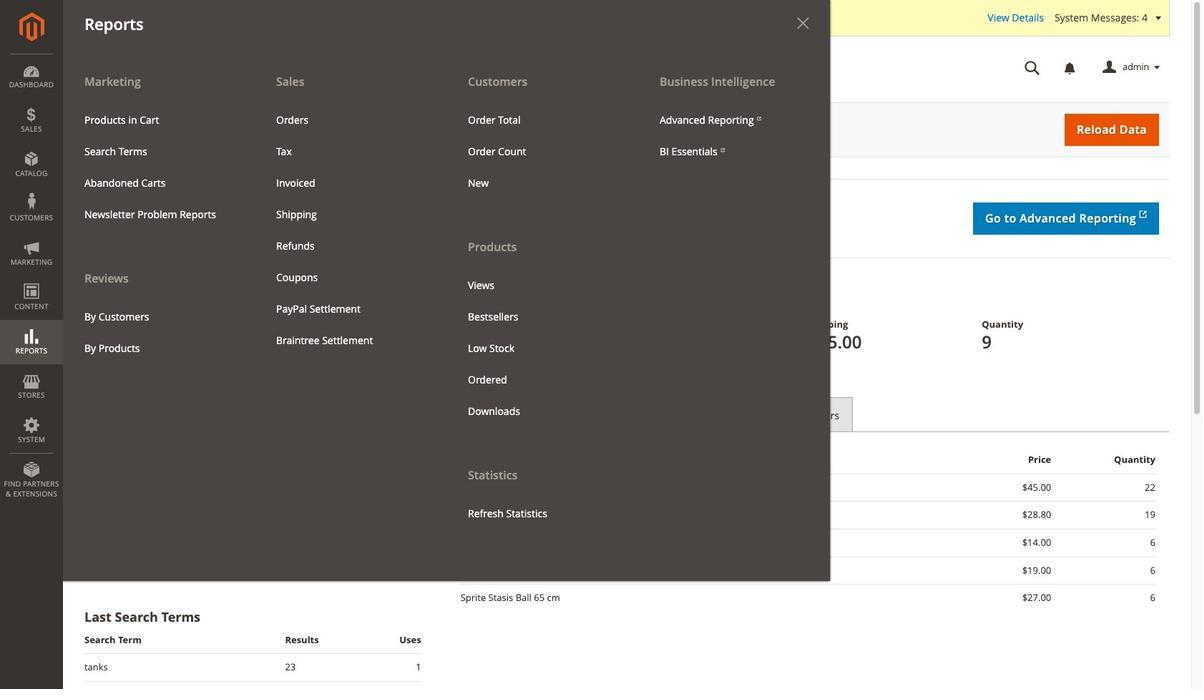 Task type: locate. For each thing, give the bounding box(es) containing it.
menu bar
[[0, 0, 830, 581]]

menu
[[63, 66, 830, 581], [63, 66, 255, 364], [447, 66, 638, 529], [74, 104, 244, 230], [266, 104, 436, 356], [457, 104, 628, 199], [649, 104, 819, 167], [457, 269, 628, 427], [74, 301, 244, 364]]

magento admin panel image
[[19, 12, 44, 42]]



Task type: vqa. For each thing, say whether or not it's contained in the screenshot.
Menu Bar
yes



